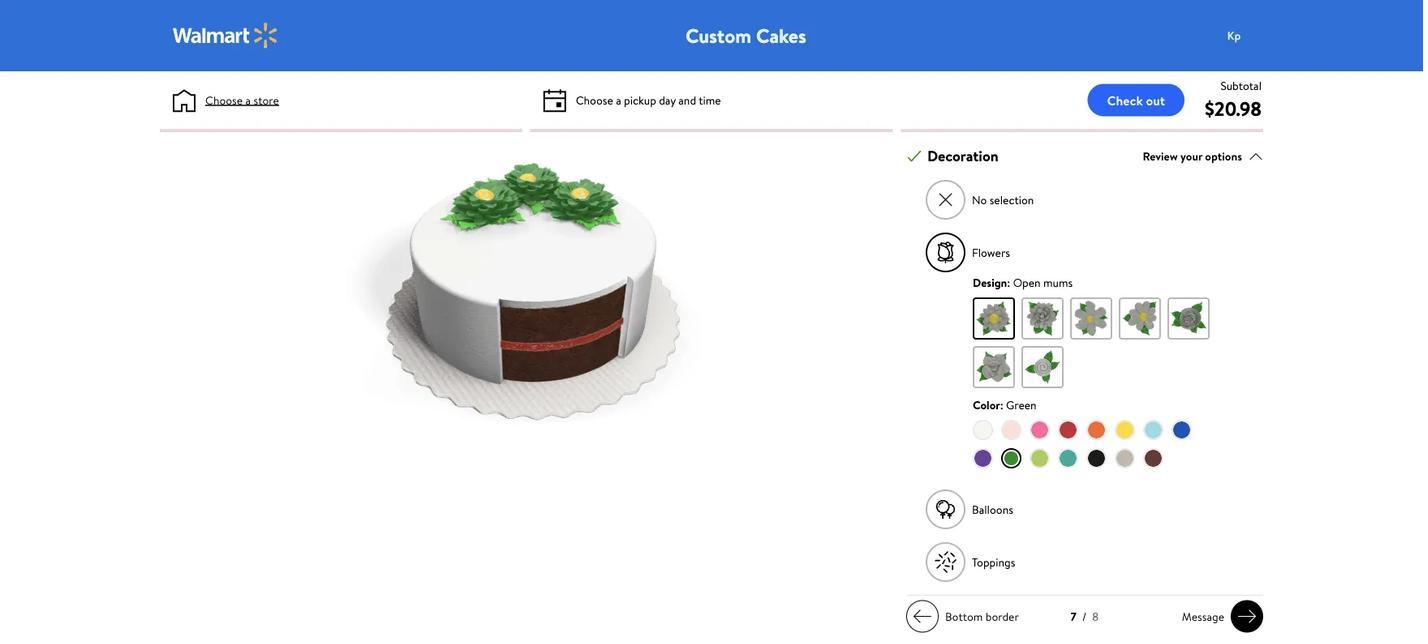 Task type: describe. For each thing, give the bounding box(es) containing it.
back to walmart.com image
[[173, 23, 278, 49]]

time
[[699, 92, 721, 108]]

bottom border
[[945, 609, 1019, 625]]

icon for continue arrow image inside 'bottom border' link
[[913, 607, 932, 627]]

7 / 8
[[1071, 610, 1099, 625]]

ok image
[[907, 149, 922, 164]]

subtotal
[[1221, 77, 1262, 93]]

check
[[1107, 91, 1143, 109]]

subtotal $20.98
[[1205, 77, 1262, 122]]

kp button
[[1218, 19, 1283, 52]]

message link
[[1176, 601, 1263, 633]]

custom cakes
[[686, 22, 807, 49]]

your
[[1181, 148, 1203, 164]]

up arrow image
[[1249, 149, 1263, 164]]

$20.98
[[1205, 95, 1262, 122]]

: for color
[[1000, 397, 1003, 413]]

options
[[1205, 148, 1242, 164]]

bottom
[[945, 609, 983, 625]]

choose for choose a pickup day and time
[[576, 92, 613, 108]]

no
[[972, 192, 987, 208]]

review your options
[[1143, 148, 1242, 164]]

cakes
[[756, 22, 807, 49]]

store
[[254, 92, 279, 108]]

8
[[1092, 610, 1099, 625]]

no selection
[[972, 192, 1034, 208]]

review your options link
[[1143, 145, 1263, 167]]

/
[[1082, 610, 1087, 625]]

a for pickup
[[616, 92, 621, 108]]

a for store
[[245, 92, 251, 108]]

7
[[1071, 610, 1077, 625]]



Task type: locate. For each thing, give the bounding box(es) containing it.
0 horizontal spatial a
[[245, 92, 251, 108]]

1 choose from the left
[[205, 92, 243, 108]]

design
[[973, 275, 1007, 291]]

custom
[[686, 22, 751, 49]]

choose
[[205, 92, 243, 108], [576, 92, 613, 108]]

mums
[[1043, 275, 1073, 291]]

review your options element
[[1143, 148, 1242, 165]]

green
[[1006, 397, 1037, 413]]

choose for choose a store
[[205, 92, 243, 108]]

color
[[973, 397, 1000, 413]]

1 vertical spatial :
[[1000, 397, 1003, 413]]

color : green
[[973, 397, 1037, 413]]

selection
[[990, 192, 1034, 208]]

0 horizontal spatial icon for continue arrow image
[[913, 607, 932, 627]]

out
[[1146, 91, 1165, 109]]

: for design
[[1007, 275, 1010, 291]]

message
[[1182, 609, 1224, 625]]

2 a from the left
[[616, 92, 621, 108]]

choose a store
[[205, 92, 279, 108]]

a inside 'link'
[[245, 92, 251, 108]]

choose a pickup day and time
[[576, 92, 721, 108]]

design : open mums
[[973, 275, 1073, 291]]

1 horizontal spatial :
[[1007, 275, 1010, 291]]

border
[[986, 609, 1019, 625]]

check out button
[[1088, 84, 1185, 116]]

1 a from the left
[[245, 92, 251, 108]]

1 horizontal spatial icon for continue arrow image
[[1237, 607, 1257, 627]]

icon for continue arrow image
[[913, 607, 932, 627], [1237, 607, 1257, 627]]

: left open
[[1007, 275, 1010, 291]]

1 horizontal spatial a
[[616, 92, 621, 108]]

1 horizontal spatial choose
[[576, 92, 613, 108]]

a left the store on the top left
[[245, 92, 251, 108]]

kp
[[1227, 27, 1241, 43]]

a
[[245, 92, 251, 108], [616, 92, 621, 108]]

: left green
[[1000, 397, 1003, 413]]

:
[[1007, 275, 1010, 291], [1000, 397, 1003, 413]]

decoration
[[927, 146, 999, 166]]

1 icon for continue arrow image from the left
[[913, 607, 932, 627]]

review
[[1143, 148, 1178, 164]]

icon for continue arrow image left the bottom
[[913, 607, 932, 627]]

balloons
[[972, 502, 1013, 518]]

toppings
[[972, 555, 1015, 571]]

choose left the store on the top left
[[205, 92, 243, 108]]

icon for continue arrow image right message
[[1237, 607, 1257, 627]]

flowers
[[972, 245, 1010, 261]]

2 choose from the left
[[576, 92, 613, 108]]

bottom border link
[[906, 601, 1026, 633]]

a left pickup
[[616, 92, 621, 108]]

0 horizontal spatial :
[[1000, 397, 1003, 413]]

choose inside choose a store 'link'
[[205, 92, 243, 108]]

and
[[679, 92, 696, 108]]

choose a store link
[[205, 92, 279, 109]]

pickup
[[624, 92, 656, 108]]

0 vertical spatial :
[[1007, 275, 1010, 291]]

check out
[[1107, 91, 1165, 109]]

day
[[659, 92, 676, 108]]

remove image
[[937, 191, 955, 209]]

2 icon for continue arrow image from the left
[[1237, 607, 1257, 627]]

choose left pickup
[[576, 92, 613, 108]]

0 horizontal spatial choose
[[205, 92, 243, 108]]

icon for continue arrow image inside message "link"
[[1237, 607, 1257, 627]]

open
[[1013, 275, 1041, 291]]



Task type: vqa. For each thing, say whether or not it's contained in the screenshot.
color : green
yes



